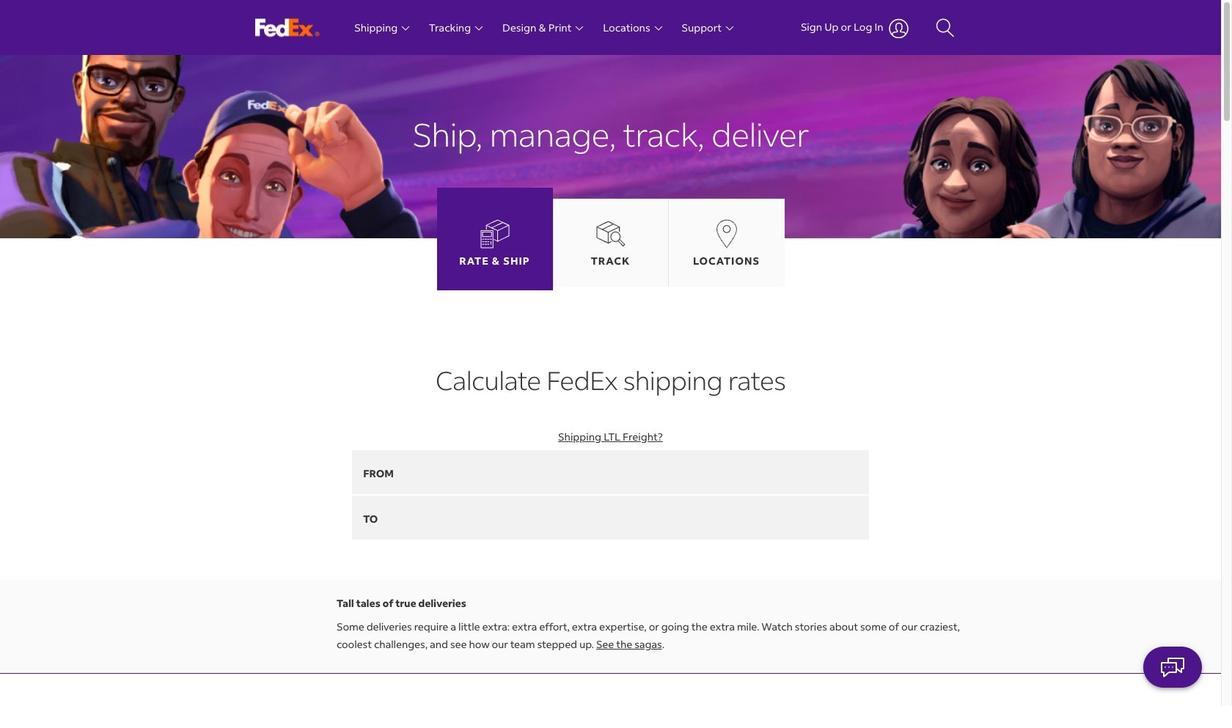 Task type: locate. For each thing, give the bounding box(es) containing it.
search image
[[936, 17, 955, 39]]

get location information tab
[[693, 254, 760, 268]]

tab
[[437, 188, 553, 290], [553, 199, 669, 287], [669, 199, 784, 287]]

get rate and shipping details tab
[[459, 254, 530, 268]]

sign up or log in image
[[889, 18, 909, 38]]

get tracking information tab
[[591, 254, 630, 268]]

tab list
[[437, 188, 784, 290]]



Task type: describe. For each thing, give the bounding box(es) containing it.
To address, type in the full address your mailing from. Then use the drop down that appears to select the best address match, below. If you cannot use drop down.  Call 1 800 4 6 3 3 3 3 9. text field
[[352, 496, 869, 540]]

From address, type in the full address your mailing from. Then use the drop down that appears to select the best address match, below. If you cannot use drop down.  Call 1 800 4 6 3 3 3 3 9. text field
[[352, 451, 869, 495]]

fedex logo image
[[255, 18, 319, 37]]



